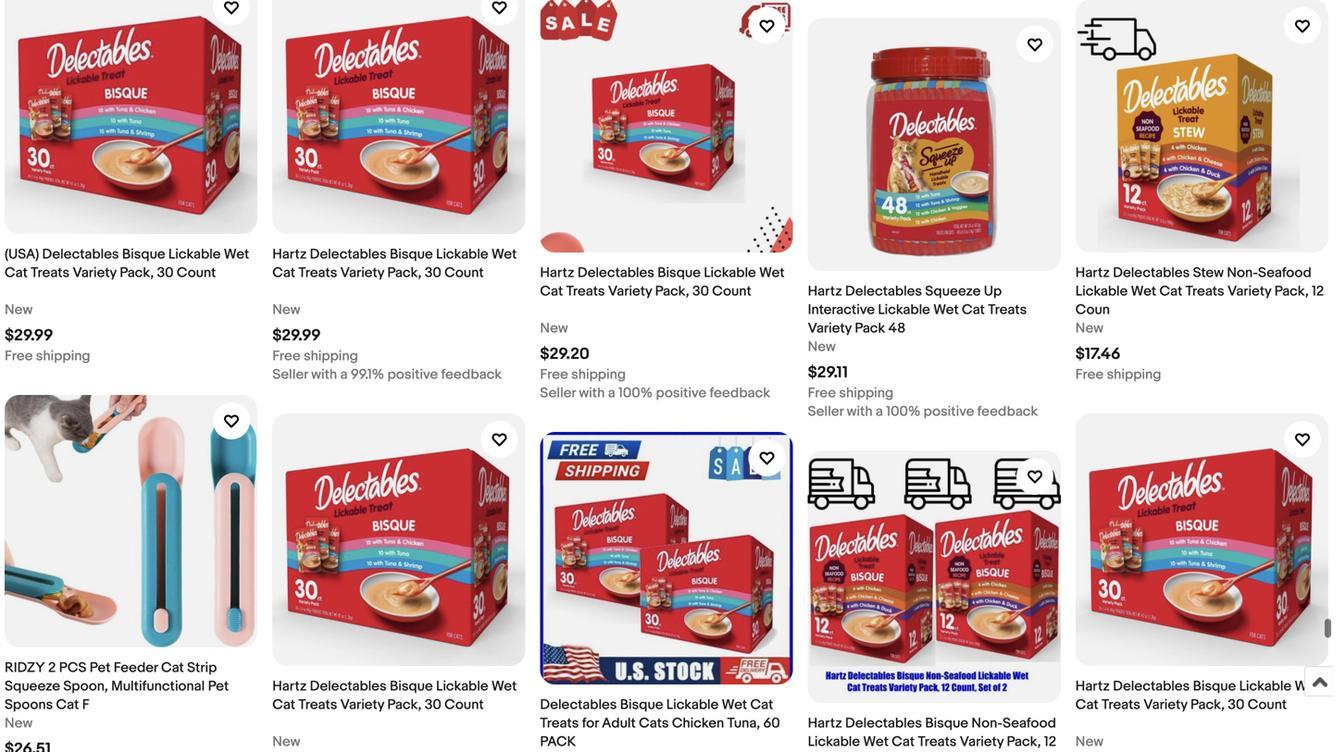 Task type: describe. For each thing, give the bounding box(es) containing it.
spoons
[[5, 697, 53, 714]]

48
[[889, 320, 906, 337]]

$29.99 text field
[[272, 326, 321, 346]]

hartz delectables stew non-seafood lickable wet cat treats variety pack, 12 coun new $17.46 free shipping
[[1076, 265, 1325, 383]]

new inside hartz delectables squeeze up interactive lickable wet cat treats variety pack 48 new $29.11 free shipping seller with a 100% positive feedback
[[808, 339, 836, 356]]

delectables inside hartz delectables squeeze up interactive lickable wet cat treats variety pack 48 new $29.11 free shipping seller with a 100% positive feedback
[[846, 283, 922, 300]]

wet inside hartz delectables bisque non-seafood lickable wet cat treats variety pack, 1
[[864, 734, 889, 751]]

pack
[[855, 320, 886, 337]]

$29.11
[[808, 363, 848, 383]]

positive for $29.20
[[656, 385, 707, 402]]

bisque inside (usa) delectables bisque lickable wet cat treats variety pack, 30 count
[[122, 246, 165, 263]]

cats
[[639, 716, 669, 733]]

pack, inside (usa) delectables bisque lickable wet cat treats variety pack, 30 count
[[120, 265, 154, 281]]

lickable inside hartz delectables squeeze up interactive lickable wet cat treats variety pack 48 new $29.11 free shipping seller with a 100% positive feedback
[[878, 302, 931, 318]]

wet inside hartz delectables squeeze up interactive lickable wet cat treats variety pack 48 new $29.11 free shipping seller with a 100% positive feedback
[[934, 302, 959, 318]]

with for $29.99
[[311, 367, 337, 383]]

seller for $29.99
[[272, 367, 308, 383]]

shipping inside hartz delectables stew non-seafood lickable wet cat treats variety pack, 12 coun new $17.46 free shipping
[[1107, 367, 1162, 383]]

lickable inside hartz delectables bisque non-seafood lickable wet cat treats variety pack, 1
[[808, 734, 860, 751]]

$17.46
[[1076, 345, 1121, 364]]

free for new $29.99 free shipping seller with a 99.1% positive feedback
[[272, 348, 301, 365]]

cat inside hartz delectables squeeze up interactive lickable wet cat treats variety pack 48 new $29.11 free shipping seller with a 100% positive feedback
[[962, 302, 985, 318]]

shipping for new $29.20 free shipping seller with a 100% positive feedback
[[572, 367, 626, 383]]

(usa)
[[5, 246, 39, 263]]

count for $29.20 text box
[[712, 283, 752, 300]]

30 for $29.99 text field
[[157, 265, 174, 281]]

Seller with a 100% positive feedback text field
[[808, 403, 1038, 421]]

delectables inside hartz delectables stew non-seafood lickable wet cat treats variety pack, 12 coun new $17.46 free shipping
[[1113, 265, 1190, 281]]

treats inside hartz delectables squeeze up interactive lickable wet cat treats variety pack 48 new $29.11 free shipping seller with a 100% positive feedback
[[988, 302, 1027, 318]]

adult
[[602, 716, 636, 733]]

feedback inside hartz delectables squeeze up interactive lickable wet cat treats variety pack 48 new $29.11 free shipping seller with a 100% positive feedback
[[978, 404, 1038, 420]]

treats inside delectables bisque lickable wet cat treats for adult cats chicken tuna, 60 pack
[[540, 716, 579, 733]]

seafood for hartz delectables stew non-seafood lickable wet cat treats variety pack, 12 coun new $17.46 free shipping
[[1259, 265, 1312, 281]]

lickable inside (usa) delectables bisque lickable wet cat treats variety pack, 30 count
[[168, 246, 221, 263]]

Free shipping text field
[[5, 347, 90, 366]]

cat inside hartz delectables stew non-seafood lickable wet cat treats variety pack, 12 coun new $17.46 free shipping
[[1160, 283, 1183, 300]]

Seller with a 100% positive feedback text field
[[540, 384, 771, 403]]

count for $29.99 text field
[[177, 265, 216, 281]]

hartz inside hartz delectables bisque non-seafood lickable wet cat treats variety pack, 1
[[808, 716, 842, 733]]

tuna,
[[728, 716, 761, 733]]

$29.99 for new $29.99 free shipping
[[5, 326, 53, 346]]

hartz delectables bisque non-seafood lickable wet cat treats variety pack, 1
[[808, 716, 1057, 753]]

free shipping text field for $29.20
[[540, 366, 626, 384]]

lickable inside hartz delectables stew non-seafood lickable wet cat treats variety pack, 12 coun new $17.46 free shipping
[[1076, 283, 1128, 300]]

hartz inside hartz delectables stew non-seafood lickable wet cat treats variety pack, 12 coun new $17.46 free shipping
[[1076, 265, 1110, 281]]

new text field for $17.46
[[1076, 319, 1104, 338]]

wet inside delectables bisque lickable wet cat treats for adult cats chicken tuna, 60 pack
[[722, 697, 748, 714]]

hartz delectables squeeze up interactive lickable wet cat treats variety pack 48 new $29.11 free shipping seller with a 100% positive feedback
[[808, 283, 1038, 420]]

squeeze inside hartz delectables squeeze up interactive lickable wet cat treats variety pack 48 new $29.11 free shipping seller with a 100% positive feedback
[[926, 283, 981, 300]]

seafood for hartz delectables bisque non-seafood lickable wet cat treats variety pack, 1
[[1003, 716, 1057, 733]]

interactive
[[808, 302, 875, 318]]

100% inside hartz delectables squeeze up interactive lickable wet cat treats variety pack 48 new $29.11 free shipping seller with a 100% positive feedback
[[887, 404, 921, 420]]

(usa) delectables bisque lickable wet cat treats variety pack, 30 count
[[5, 246, 249, 281]]

new inside new $29.20 free shipping seller with a 100% positive feedback
[[540, 320, 568, 337]]

chicken
[[672, 716, 724, 733]]

variety inside hartz delectables stew non-seafood lickable wet cat treats variety pack, 12 coun new $17.46 free shipping
[[1228, 283, 1272, 300]]

seller inside hartz delectables squeeze up interactive lickable wet cat treats variety pack 48 new $29.11 free shipping seller with a 100% positive feedback
[[808, 404, 844, 420]]

60
[[764, 716, 780, 733]]

delectables bisque lickable wet cat treats for adult cats chicken tuna, 60 pack link
[[540, 432, 793, 753]]

100% inside new $29.20 free shipping seller with a 100% positive feedback
[[619, 385, 653, 402]]

delectables inside delectables bisque lickable wet cat treats for adult cats chicken tuna, 60 pack
[[540, 697, 617, 714]]

with inside hartz delectables squeeze up interactive lickable wet cat treats variety pack 48 new $29.11 free shipping seller with a 100% positive feedback
[[847, 404, 873, 420]]

new $29.99 free shipping seller with a 99.1% positive feedback
[[272, 302, 502, 383]]

spoon,
[[63, 679, 108, 696]]

new inside hartz delectables stew non-seafood lickable wet cat treats variety pack, 12 coun new $17.46 free shipping
[[1076, 320, 1104, 337]]

new $29.99 free shipping
[[5, 302, 90, 365]]

pcs
[[59, 660, 87, 677]]

new text field for $29.99
[[5, 301, 33, 319]]

positive for $29.99
[[388, 367, 438, 383]]

treats inside (usa) delectables bisque lickable wet cat treats variety pack, 30 count
[[31, 265, 70, 281]]

wet inside (usa) delectables bisque lickable wet cat treats variety pack, 30 count
[[224, 246, 249, 263]]

cat inside delectables bisque lickable wet cat treats for adult cats chicken tuna, 60 pack
[[751, 697, 774, 714]]



Task type: vqa. For each thing, say whether or not it's contained in the screenshot.
Hartz in the Hartz Delectables Stew Non-Seafood Lickable Wet Cat Treats Variety Pack, 12 Coun New $17.46 Free shipping
yes



Task type: locate. For each thing, give the bounding box(es) containing it.
1 vertical spatial squeeze
[[5, 679, 60, 696]]

count inside (usa) delectables bisque lickable wet cat treats variety pack, 30 count
[[177, 265, 216, 281]]

treats inside hartz delectables stew non-seafood lickable wet cat treats variety pack, 12 coun new $17.46 free shipping
[[1186, 283, 1225, 300]]

coun
[[1076, 302, 1110, 318]]

squeeze
[[926, 283, 981, 300], [5, 679, 60, 696]]

1 vertical spatial positive
[[656, 385, 707, 402]]

non- inside hartz delectables bisque non-seafood lickable wet cat treats variety pack, 1
[[972, 716, 1003, 733]]

wet inside hartz delectables stew non-seafood lickable wet cat treats variety pack, 12 coun new $17.46 free shipping
[[1131, 283, 1157, 300]]

1 vertical spatial feedback
[[710, 385, 771, 402]]

new
[[5, 302, 33, 318], [272, 302, 300, 318], [540, 320, 568, 337], [1076, 320, 1104, 337], [808, 339, 836, 356], [5, 716, 33, 733], [272, 734, 300, 751], [1076, 734, 1104, 751]]

free down $29.99 text box
[[272, 348, 301, 365]]

$29.20 text field
[[540, 345, 590, 364]]

0 vertical spatial feedback
[[441, 367, 502, 383]]

free shipping text field for $17.46
[[1076, 366, 1162, 384]]

delectables bisque lickable wet cat treats for adult cats chicken tuna, 60 pack
[[540, 697, 780, 751]]

0 horizontal spatial seafood
[[1003, 716, 1057, 733]]

a for $29.20
[[608, 385, 616, 402]]

a inside new $29.99 free shipping seller with a 99.1% positive feedback
[[340, 367, 348, 383]]

$17.46 text field
[[1076, 345, 1121, 364]]

free shipping text field for $29.11
[[808, 384, 894, 403]]

variety
[[73, 265, 117, 281], [341, 265, 384, 281], [608, 283, 652, 300], [1228, 283, 1272, 300], [808, 320, 852, 337], [341, 697, 384, 714], [1144, 697, 1188, 714], [960, 734, 1004, 751]]

feeder
[[114, 660, 158, 677]]

variety inside (usa) delectables bisque lickable wet cat treats variety pack, 30 count
[[73, 265, 117, 281]]

variety inside hartz delectables squeeze up interactive lickable wet cat treats variety pack 48 new $29.11 free shipping seller with a 100% positive feedback
[[808, 320, 852, 337]]

pet down strip
[[208, 679, 229, 696]]

1 horizontal spatial positive
[[656, 385, 707, 402]]

with left 99.1%
[[311, 367, 337, 383]]

shipping for new $29.99 free shipping
[[36, 348, 90, 365]]

seller down $29.11
[[808, 404, 844, 420]]

pack, inside hartz delectables bisque non-seafood lickable wet cat treats variety pack, 1
[[1007, 734, 1041, 751]]

0 vertical spatial non-
[[1227, 265, 1259, 281]]

shipping inside new $29.99 free shipping seller with a 99.1% positive feedback
[[304, 348, 358, 365]]

seller inside new $29.20 free shipping seller with a 100% positive feedback
[[540, 385, 576, 402]]

1 vertical spatial seafood
[[1003, 716, 1057, 733]]

30
[[157, 265, 174, 281], [425, 265, 442, 281], [693, 283, 709, 300], [425, 697, 442, 714], [1228, 697, 1245, 714]]

pet up "spoon,"
[[90, 660, 111, 677]]

2 vertical spatial positive
[[924, 404, 975, 420]]

0 horizontal spatial positive
[[388, 367, 438, 383]]

0 horizontal spatial $29.99
[[5, 326, 53, 346]]

2 horizontal spatial feedback
[[978, 404, 1038, 420]]

shipping down $17.46
[[1107, 367, 1162, 383]]

pack,
[[120, 265, 154, 281], [387, 265, 422, 281], [655, 283, 690, 300], [1275, 283, 1309, 300], [387, 697, 422, 714], [1191, 697, 1225, 714], [1007, 734, 1041, 751]]

variety inside hartz delectables bisque non-seafood lickable wet cat treats variety pack, 1
[[960, 734, 1004, 751]]

0 horizontal spatial non-
[[972, 716, 1003, 733]]

hartz
[[272, 246, 307, 263], [540, 265, 575, 281], [1076, 265, 1110, 281], [808, 283, 842, 300], [272, 679, 307, 696], [1076, 679, 1110, 696], [808, 716, 842, 733]]

with
[[311, 367, 337, 383], [579, 385, 605, 402], [847, 404, 873, 420]]

seafood inside hartz delectables stew non-seafood lickable wet cat treats variety pack, 12 coun new $17.46 free shipping
[[1259, 265, 1312, 281]]

a for $29.99
[[340, 367, 348, 383]]

a inside hartz delectables squeeze up interactive lickable wet cat treats variety pack 48 new $29.11 free shipping seller with a 100% positive feedback
[[876, 404, 883, 420]]

2 horizontal spatial positive
[[924, 404, 975, 420]]

strip
[[187, 660, 217, 677]]

0 horizontal spatial pet
[[90, 660, 111, 677]]

shipping down $29.99 text field
[[36, 348, 90, 365]]

1 vertical spatial 100%
[[887, 404, 921, 420]]

free inside new $29.20 free shipping seller with a 100% positive feedback
[[540, 367, 568, 383]]

Free shipping text field
[[272, 347, 358, 366], [540, 366, 626, 384], [1076, 366, 1162, 384], [808, 384, 894, 403]]

pet
[[90, 660, 111, 677], [208, 679, 229, 696]]

1 horizontal spatial squeeze
[[926, 283, 981, 300]]

2 vertical spatial seller
[[808, 404, 844, 420]]

1 $29.99 from the left
[[5, 326, 53, 346]]

seller down $29.99 text box
[[272, 367, 308, 383]]

0 vertical spatial seafood
[[1259, 265, 1312, 281]]

free inside hartz delectables squeeze up interactive lickable wet cat treats variety pack 48 new $29.11 free shipping seller with a 100% positive feedback
[[808, 385, 836, 402]]

2 vertical spatial with
[[847, 404, 873, 420]]

free shipping text field down $29.20
[[540, 366, 626, 384]]

lickable
[[168, 246, 221, 263], [436, 246, 489, 263], [704, 265, 756, 281], [1076, 283, 1128, 300], [878, 302, 931, 318], [436, 679, 489, 696], [1240, 679, 1292, 696], [667, 697, 719, 714], [808, 734, 860, 751]]

ridzy 2 pcs pet feeder cat strip squeeze spoon, multifunctional pet spoons cat f
[[5, 660, 229, 714]]

delectables
[[42, 246, 119, 263], [310, 246, 387, 263], [578, 265, 655, 281], [1113, 265, 1190, 281], [846, 283, 922, 300], [310, 679, 387, 696], [1113, 679, 1190, 696], [540, 697, 617, 714], [846, 716, 922, 733]]

non- for hartz delectables stew non-seafood lickable wet cat treats variety pack, 12 coun new $17.46 free shipping
[[1227, 265, 1259, 281]]

0 vertical spatial with
[[311, 367, 337, 383]]

bisque inside hartz delectables bisque non-seafood lickable wet cat treats variety pack, 1
[[926, 716, 969, 733]]

free
[[5, 348, 33, 365], [272, 348, 301, 365], [540, 367, 568, 383], [1076, 367, 1104, 383], [808, 385, 836, 402]]

with for $29.20
[[579, 385, 605, 402]]

multifunctional
[[111, 679, 205, 696]]

1 horizontal spatial pet
[[208, 679, 229, 696]]

0 vertical spatial pet
[[90, 660, 111, 677]]

shipping down $29.11
[[839, 385, 894, 402]]

delectables inside (usa) delectables bisque lickable wet cat treats variety pack, 30 count
[[42, 246, 119, 263]]

30 for $29.20 text box
[[693, 283, 709, 300]]

squeeze left up
[[926, 283, 981, 300]]

New text field
[[272, 301, 300, 319], [540, 319, 568, 338], [5, 715, 33, 734], [272, 734, 300, 752]]

new inside new $29.99 free shipping seller with a 99.1% positive feedback
[[272, 302, 300, 318]]

0 vertical spatial 100%
[[619, 385, 653, 402]]

feedback inside new $29.99 free shipping seller with a 99.1% positive feedback
[[441, 367, 502, 383]]

1 vertical spatial a
[[608, 385, 616, 402]]

non- for hartz delectables bisque non-seafood lickable wet cat treats variety pack, 1
[[972, 716, 1003, 733]]

1 horizontal spatial $29.99
[[272, 326, 321, 346]]

positive inside new $29.20 free shipping seller with a 100% positive feedback
[[656, 385, 707, 402]]

positive inside new $29.99 free shipping seller with a 99.1% positive feedback
[[388, 367, 438, 383]]

with inside new $29.99 free shipping seller with a 99.1% positive feedback
[[311, 367, 337, 383]]

with down $29.11
[[847, 404, 873, 420]]

free shipping text field down $17.46
[[1076, 366, 1162, 384]]

treats
[[31, 265, 70, 281], [299, 265, 337, 281], [566, 283, 605, 300], [1186, 283, 1225, 300], [988, 302, 1027, 318], [299, 697, 337, 714], [1102, 697, 1141, 714], [540, 716, 579, 733], [918, 734, 957, 751]]

0 horizontal spatial feedback
[[441, 367, 502, 383]]

up
[[984, 283, 1002, 300]]

1 horizontal spatial feedback
[[710, 385, 771, 402]]

2 horizontal spatial seller
[[808, 404, 844, 420]]

pack
[[540, 734, 576, 751]]

hartz inside hartz delectables squeeze up interactive lickable wet cat treats variety pack 48 new $29.11 free shipping seller with a 100% positive feedback
[[808, 283, 842, 300]]

hartz delectables bisque lickable wet cat treats variety pack, 30 count
[[272, 246, 517, 281], [540, 265, 785, 300], [272, 679, 517, 714], [1076, 679, 1321, 714]]

free down $29.11 text box
[[808, 385, 836, 402]]

for
[[582, 716, 599, 733]]

squeeze inside ridzy 2 pcs pet feeder cat strip squeeze spoon, multifunctional pet spoons cat f
[[5, 679, 60, 696]]

0 vertical spatial positive
[[388, 367, 438, 383]]

new $29.20 free shipping seller with a 100% positive feedback
[[540, 320, 771, 402]]

1 horizontal spatial 100%
[[887, 404, 921, 420]]

2 horizontal spatial a
[[876, 404, 883, 420]]

seller
[[272, 367, 308, 383], [540, 385, 576, 402], [808, 404, 844, 420]]

1 vertical spatial pet
[[208, 679, 229, 696]]

lickable inside delectables bisque lickable wet cat treats for adult cats chicken tuna, 60 pack
[[667, 697, 719, 714]]

New text field
[[5, 301, 33, 319], [1076, 319, 1104, 338], [808, 338, 836, 356], [1076, 734, 1104, 752]]

1 horizontal spatial seafood
[[1259, 265, 1312, 281]]

feedback for $29.20
[[710, 385, 771, 402]]

bisque inside delectables bisque lickable wet cat treats for adult cats chicken tuna, 60 pack
[[620, 697, 664, 714]]

free shipping text field for $29.99
[[272, 347, 358, 366]]

bisque
[[122, 246, 165, 263], [390, 246, 433, 263], [658, 265, 701, 281], [390, 679, 433, 696], [1193, 679, 1237, 696], [620, 697, 664, 714], [926, 716, 969, 733]]

shipping inside new $29.20 free shipping seller with a 100% positive feedback
[[572, 367, 626, 383]]

$29.20
[[540, 345, 590, 364]]

wet
[[224, 246, 249, 263], [492, 246, 517, 263], [759, 265, 785, 281], [1131, 283, 1157, 300], [934, 302, 959, 318], [492, 679, 517, 696], [1295, 679, 1321, 696], [722, 697, 748, 714], [864, 734, 889, 751]]

free inside new $29.99 free shipping seller with a 99.1% positive feedback
[[272, 348, 301, 365]]

0 horizontal spatial with
[[311, 367, 337, 383]]

squeeze up spoons
[[5, 679, 60, 696]]

2 vertical spatial feedback
[[978, 404, 1038, 420]]

1 horizontal spatial non-
[[1227, 265, 1259, 281]]

free shipping text field down $29.99 text box
[[272, 347, 358, 366]]

0 vertical spatial a
[[340, 367, 348, 383]]

free inside hartz delectables stew non-seafood lickable wet cat treats variety pack, 12 coun new $17.46 free shipping
[[1076, 367, 1104, 383]]

seller for $29.20
[[540, 385, 576, 402]]

shipping inside new $29.99 free shipping
[[36, 348, 90, 365]]

$29.99 inside new $29.99 free shipping seller with a 99.1% positive feedback
[[272, 326, 321, 346]]

seller down $29.20
[[540, 385, 576, 402]]

positive
[[388, 367, 438, 383], [656, 385, 707, 402], [924, 404, 975, 420]]

0 horizontal spatial squeeze
[[5, 679, 60, 696]]

$29.11 text field
[[808, 363, 848, 383]]

with down $29.20
[[579, 385, 605, 402]]

cat inside (usa) delectables bisque lickable wet cat treats variety pack, 30 count
[[5, 265, 28, 281]]

free down $17.46
[[1076, 367, 1104, 383]]

$29.99
[[5, 326, 53, 346], [272, 326, 321, 346]]

a
[[340, 367, 348, 383], [608, 385, 616, 402], [876, 404, 883, 420]]

free inside new $29.99 free shipping
[[5, 348, 33, 365]]

1 vertical spatial with
[[579, 385, 605, 402]]

seller inside new $29.99 free shipping seller with a 99.1% positive feedback
[[272, 367, 308, 383]]

$29.99 text field
[[5, 326, 53, 346]]

count for $29.99 text box
[[445, 265, 484, 281]]

0 horizontal spatial 100%
[[619, 385, 653, 402]]

new text field for $29.11
[[808, 338, 836, 356]]

seafood
[[1259, 265, 1312, 281], [1003, 716, 1057, 733]]

$29.99 for new $29.99 free shipping seller with a 99.1% positive feedback
[[272, 326, 321, 346]]

0 vertical spatial seller
[[272, 367, 308, 383]]

None text field
[[5, 740, 51, 753]]

feedback for $29.99
[[441, 367, 502, 383]]

free for new $29.20 free shipping seller with a 100% positive feedback
[[540, 367, 568, 383]]

ridzy
[[5, 660, 45, 677]]

shipping down $29.20
[[572, 367, 626, 383]]

shipping inside hartz delectables squeeze up interactive lickable wet cat treats variety pack 48 new $29.11 free shipping seller with a 100% positive feedback
[[839, 385, 894, 402]]

1 horizontal spatial with
[[579, 385, 605, 402]]

1 horizontal spatial a
[[608, 385, 616, 402]]

2 horizontal spatial with
[[847, 404, 873, 420]]

1 vertical spatial seller
[[540, 385, 576, 402]]

a inside new $29.20 free shipping seller with a 100% positive feedback
[[608, 385, 616, 402]]

free for new $29.99 free shipping
[[5, 348, 33, 365]]

30 for $29.99 text box
[[425, 265, 442, 281]]

seafood inside hartz delectables bisque non-seafood lickable wet cat treats variety pack, 1
[[1003, 716, 1057, 733]]

shipping for new $29.99 free shipping seller with a 99.1% positive feedback
[[304, 348, 358, 365]]

2 $29.99 from the left
[[272, 326, 321, 346]]

cat
[[5, 265, 28, 281], [272, 265, 295, 281], [540, 283, 563, 300], [1160, 283, 1183, 300], [962, 302, 985, 318], [161, 660, 184, 677], [56, 697, 79, 714], [751, 697, 774, 714], [272, 697, 295, 714], [1076, 697, 1099, 714], [892, 734, 915, 751]]

0 horizontal spatial seller
[[272, 367, 308, 383]]

non- inside hartz delectables stew non-seafood lickable wet cat treats variety pack, 12 coun new $17.46 free shipping
[[1227, 265, 1259, 281]]

stew
[[1193, 265, 1224, 281]]

2
[[48, 660, 56, 677]]

2 vertical spatial a
[[876, 404, 883, 420]]

$29.99 inside new $29.99 free shipping
[[5, 326, 53, 346]]

1 horizontal spatial seller
[[540, 385, 576, 402]]

Seller with a 99.1% positive feedback text field
[[272, 366, 502, 384]]

positive inside hartz delectables squeeze up interactive lickable wet cat treats variety pack 48 new $29.11 free shipping seller with a 100% positive feedback
[[924, 404, 975, 420]]

shipping down $29.99 text box
[[304, 348, 358, 365]]

feedback
[[441, 367, 502, 383], [710, 385, 771, 402], [978, 404, 1038, 420]]

0 horizontal spatial a
[[340, 367, 348, 383]]

12
[[1312, 283, 1325, 300]]

99.1%
[[351, 367, 384, 383]]

hartz delectables bisque non-seafood lickable wet cat treats variety pack, 1 link
[[808, 451, 1061, 753]]

new inside new $29.99 free shipping
[[5, 302, 33, 318]]

free down $29.20
[[540, 367, 568, 383]]

free shipping text field down $29.11 text box
[[808, 384, 894, 403]]

delectables inside hartz delectables bisque non-seafood lickable wet cat treats variety pack, 1
[[846, 716, 922, 733]]

shipping
[[36, 348, 90, 365], [304, 348, 358, 365], [572, 367, 626, 383], [1107, 367, 1162, 383], [839, 385, 894, 402]]

cat inside hartz delectables bisque non-seafood lickable wet cat treats variety pack, 1
[[892, 734, 915, 751]]

pack, inside hartz delectables stew non-seafood lickable wet cat treats variety pack, 12 coun new $17.46 free shipping
[[1275, 283, 1309, 300]]

free down $29.99 text field
[[5, 348, 33, 365]]

with inside new $29.20 free shipping seller with a 100% positive feedback
[[579, 385, 605, 402]]

count
[[177, 265, 216, 281], [445, 265, 484, 281], [712, 283, 752, 300], [445, 697, 484, 714], [1248, 697, 1287, 714]]

30 inside (usa) delectables bisque lickable wet cat treats variety pack, 30 count
[[157, 265, 174, 281]]

f
[[82, 697, 89, 714]]

treats inside hartz delectables bisque non-seafood lickable wet cat treats variety pack, 1
[[918, 734, 957, 751]]

non-
[[1227, 265, 1259, 281], [972, 716, 1003, 733]]

100%
[[619, 385, 653, 402], [887, 404, 921, 420]]

1 vertical spatial non-
[[972, 716, 1003, 733]]

0 vertical spatial squeeze
[[926, 283, 981, 300]]

feedback inside new $29.20 free shipping seller with a 100% positive feedback
[[710, 385, 771, 402]]



